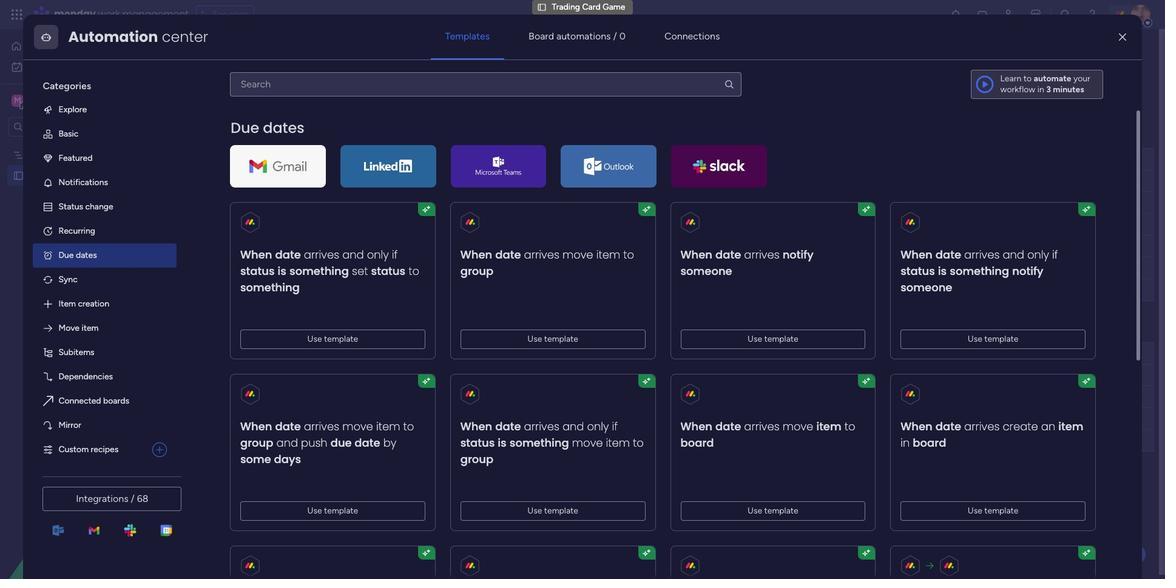 Task type: locate. For each thing, give the bounding box(es) containing it.
due up "market"
[[231, 118, 259, 138]]

move inside when date arrives   and only if status is something move item to group
[[573, 435, 603, 450]]

0 horizontal spatial trading
[[29, 170, 57, 180]]

arrives inside when date arrives   and only if status is something set status to something
[[304, 247, 340, 262]]

when date arrives   move item to group and   push due date by some days
[[241, 419, 414, 467]]

0 horizontal spatial trading card game
[[29, 170, 102, 180]]

item 5
[[229, 392, 254, 402]]

due dates option
[[33, 243, 177, 268]]

2 vertical spatial trading
[[29, 170, 57, 180]]

1 vertical spatial project
[[304, 348, 332, 358]]

0 vertical spatial project
[[304, 154, 332, 164]]

card up add view icon
[[246, 39, 283, 59]]

0 vertical spatial due dates
[[231, 118, 305, 138]]

arrives for when date arrives   and only if status is something notify someone
[[965, 247, 1000, 262]]

marketing for marketing and branding campaign
[[229, 242, 267, 252]]

0 horizontal spatial only
[[367, 247, 389, 262]]

0 vertical spatial date field
[[603, 153, 627, 166]]

2 project from the top
[[304, 348, 332, 358]]

0 vertical spatial title
[[246, 128, 269, 143]]

0 vertical spatial working on it
[[504, 176, 555, 186]]

something for when date arrives   and only if status is something set status to something
[[290, 263, 349, 279]]

move
[[563, 247, 594, 262], [343, 419, 373, 434], [783, 419, 814, 434], [573, 435, 603, 450]]

add new group
[[208, 478, 266, 488]]

2 person field from the top
[[441, 347, 473, 360]]

game up 0
[[603, 2, 625, 12]]

0 vertical spatial item
[[59, 299, 76, 309]]

only for set
[[367, 247, 389, 262]]

due
[[231, 118, 259, 138], [59, 250, 74, 260]]

1 vertical spatial it
[[550, 197, 555, 208]]

1 horizontal spatial due dates
[[231, 118, 305, 138]]

due dates down recurring
[[59, 250, 97, 260]]

0 horizontal spatial /
[[131, 493, 135, 504]]

when date arrives   create an item in board
[[901, 419, 1084, 450]]

learn to automate
[[1001, 73, 1072, 84]]

1 horizontal spatial /
[[613, 30, 617, 42]]

1 group title from the top
[[209, 128, 269, 143]]

item inside option
[[59, 299, 76, 309]]

2023 right 18,
[[620, 198, 638, 207]]

1 horizontal spatial marketing
[[229, 242, 267, 252]]

2023 right 19,
[[620, 371, 638, 380]]

audience
[[337, 176, 374, 186]]

2 date from the top
[[606, 348, 624, 358]]

1 horizontal spatial someone
[[901, 280, 953, 295]]

monday marketplace image
[[1030, 8, 1042, 21]]

trading card game
[[552, 2, 625, 12], [186, 39, 332, 59], [29, 170, 102, 180]]

arrives inside when date arrives notify someone
[[745, 247, 780, 262]]

0 vertical spatial card
[[582, 2, 601, 12]]

Search for a column type search field
[[230, 72, 741, 96]]

None search field
[[230, 72, 741, 96]]

main for main table
[[208, 69, 226, 79]]

boards
[[103, 396, 129, 406]]

mirror
[[59, 420, 81, 430]]

something inside when date arrives   and only if status is something move item to group
[[510, 435, 569, 450]]

due inside option
[[59, 250, 74, 260]]

nov left the 21,
[[591, 220, 606, 229]]

use
[[308, 334, 322, 344], [528, 334, 542, 344], [748, 334, 763, 344], [968, 334, 983, 344], [308, 506, 322, 516], [528, 506, 542, 516], [748, 506, 763, 516], [968, 506, 983, 516]]

date inside when date arrives   and only if status is something set status to something
[[276, 247, 301, 262]]

date up nov 18, 2023 at right top
[[606, 154, 624, 164]]

working on it for product design and development
[[504, 197, 555, 208]]

home option
[[7, 36, 147, 56]]

3 2023 from the top
[[620, 242, 638, 251]]

1 horizontal spatial card
[[246, 39, 283, 59]]

item left 5
[[229, 392, 247, 402]]

1 vertical spatial status
[[517, 348, 542, 358]]

1 vertical spatial group title field
[[206, 322, 272, 338]]

1 horizontal spatial status
[[517, 348, 542, 358]]

trading up board automations / 0
[[552, 2, 580, 12]]

distribution
[[229, 220, 274, 230]]

2 group from the top
[[209, 322, 243, 337]]

trading card game down "featured"
[[29, 170, 102, 180]]

19,
[[608, 371, 618, 380]]

0 vertical spatial in
[[1038, 84, 1044, 95]]

basic option
[[33, 122, 177, 146]]

nov for nov 21, 2023
[[591, 220, 606, 229]]

item inside option
[[82, 323, 99, 333]]

trading right public board icon at left
[[29, 170, 57, 180]]

status inside status field
[[517, 348, 542, 358]]

to inside when date arrives   move item to group
[[624, 247, 635, 262]]

0 vertical spatial marketing
[[29, 149, 67, 160]]

when inside when date arrives   and only if status is something move item to group
[[461, 419, 493, 434]]

date inside when date arrives   move item to board
[[716, 419, 742, 434]]

list box containing marketing plan
[[0, 142, 155, 349]]

1 it from the top
[[550, 176, 555, 186]]

featured option
[[33, 146, 177, 170]]

group title
[[209, 128, 269, 143], [209, 322, 269, 337]]

1 horizontal spatial notify
[[1013, 263, 1044, 279]]

status
[[59, 201, 83, 212], [517, 348, 542, 358]]

only inside the when date arrives   and only if status is something notify someone
[[1028, 247, 1050, 262]]

nov for nov 16, 2023
[[591, 242, 606, 251]]

Group Title field
[[206, 128, 272, 144], [206, 322, 272, 338]]

move for when date arrives   move item to board
[[783, 419, 814, 434]]

main left table at top left
[[208, 69, 226, 79]]

dates inside 'due dates' option
[[76, 250, 97, 260]]

0 vertical spatial main
[[208, 69, 226, 79]]

when inside when date arrives   move item to group and   push due date by some days
[[241, 419, 272, 434]]

list box
[[0, 142, 155, 349]]

date
[[606, 154, 624, 164], [606, 348, 624, 358]]

title up 4
[[246, 322, 269, 337]]

marketing inside list box
[[29, 149, 67, 160]]

group
[[461, 263, 494, 279], [241, 435, 274, 450], [461, 452, 494, 467], [243, 478, 266, 488]]

1 horizontal spatial is
[[498, 435, 507, 450]]

group for second group title "field"
[[209, 322, 243, 337]]

marketing and branding campaign
[[229, 242, 360, 252]]

4 nov from the top
[[591, 371, 606, 380]]

status change option
[[33, 195, 177, 219]]

arrives inside the when date arrives   and only if status is something notify someone
[[965, 247, 1000, 262]]

2023 right the 21,
[[620, 220, 638, 229]]

1 date field from the top
[[603, 153, 627, 166]]

2 vertical spatial item
[[229, 392, 247, 402]]

item for item 5
[[229, 392, 247, 402]]

2 it from the top
[[550, 197, 555, 208]]

0 vertical spatial date
[[606, 154, 624, 164]]

0 vertical spatial on
[[538, 176, 548, 186]]

1 person from the top
[[444, 154, 470, 164]]

move inside when date arrives   move item to group and   push due date by some days
[[343, 419, 373, 434]]

2 2023 from the top
[[620, 220, 638, 229]]

main
[[208, 69, 226, 79], [28, 95, 49, 106]]

it
[[550, 176, 555, 186], [550, 197, 555, 208]]

1 vertical spatial due
[[59, 250, 74, 260]]

21,
[[608, 220, 618, 229]]

Search field
[[282, 96, 319, 113]]

person for the person field for first group title "field" from the top
[[444, 154, 470, 164]]

group inside when date arrives   and only if status is something move item to group
[[461, 452, 494, 467]]

days
[[274, 452, 301, 467]]

trading card game inside list box
[[29, 170, 102, 180]]

item creation option
[[33, 292, 177, 316]]

1 vertical spatial person
[[444, 348, 470, 358]]

when inside the when date arrives   and only if status is something notify someone
[[901, 247, 933, 262]]

0 vertical spatial due
[[231, 118, 259, 138]]

date field up nov 18, 2023 at right top
[[603, 153, 627, 166]]

nov 16, 2023
[[591, 242, 638, 251]]

workspace image
[[12, 94, 24, 107]]

3 nov from the top
[[591, 242, 606, 251]]

2 horizontal spatial is
[[939, 263, 947, 279]]

1 vertical spatial on
[[538, 197, 548, 208]]

0 horizontal spatial due
[[59, 250, 74, 260]]

tab
[[263, 64, 283, 84]]

Status field
[[514, 347, 545, 360]]

0 horizontal spatial in
[[901, 435, 910, 450]]

1 vertical spatial in
[[901, 435, 910, 450]]

2 horizontal spatial game
[[603, 2, 625, 12]]

1 vertical spatial due dates
[[59, 250, 97, 260]]

main table button
[[205, 67, 251, 81]]

1 vertical spatial working
[[504, 197, 536, 208]]

when date arrives   and only if status is something move item to group
[[461, 419, 644, 467]]

is for when date arrives   and only if status is something set status to something
[[278, 263, 287, 279]]

item for item creation
[[59, 299, 76, 309]]

1 vertical spatial notify
[[1013, 263, 1044, 279]]

nov for nov 18, 2023
[[591, 198, 606, 207]]

person
[[444, 154, 470, 164], [444, 348, 470, 358]]

group title field up item 4
[[206, 322, 272, 338]]

recurring option
[[33, 219, 177, 243]]

game up search field
[[286, 39, 332, 59]]

0 vertical spatial group title
[[209, 128, 269, 143]]

help
[[1114, 548, 1136, 561]]

to inside when date arrives   move item to board
[[845, 419, 856, 434]]

1 on from the top
[[538, 176, 548, 186]]

date up nov 19, 2023
[[606, 348, 624, 358]]

0 horizontal spatial marketing
[[29, 149, 67, 160]]

1 vertical spatial card
[[246, 39, 283, 59]]

1 vertical spatial person field
[[441, 347, 473, 360]]

integrations
[[76, 493, 128, 504]]

when for when date arrives   move item to board
[[681, 419, 713, 434]]

template
[[324, 334, 359, 344], [545, 334, 579, 344], [765, 334, 799, 344], [985, 334, 1019, 344], [324, 506, 359, 516], [545, 506, 579, 516], [765, 506, 799, 516], [985, 506, 1019, 516]]

Person field
[[441, 153, 473, 166], [441, 347, 473, 360]]

2 nov from the top
[[591, 220, 606, 229]]

branding
[[286, 242, 319, 252]]

/ left 68
[[131, 493, 135, 504]]

to inside when date arrives   and only if status is something move item to group
[[633, 435, 644, 450]]

arrives
[[304, 247, 340, 262], [524, 247, 560, 262], [745, 247, 780, 262], [965, 247, 1000, 262], [304, 419, 340, 434], [524, 419, 560, 434], [745, 419, 780, 434], [965, 419, 1000, 434]]

date inside when date arrives   and only if status is something move item to group
[[496, 419, 521, 434]]

notifications option
[[33, 170, 177, 195]]

0 vertical spatial trading card game
[[552, 2, 625, 12]]

3 minutes
[[1047, 84, 1085, 95]]

0 vertical spatial person
[[444, 154, 470, 164]]

2 horizontal spatial only
[[1028, 247, 1050, 262]]

Search in workspace field
[[25, 120, 101, 134]]

when date arrives   and only if status is something set status to something
[[241, 247, 420, 295]]

marketing left plan
[[29, 149, 67, 160]]

2 vertical spatial trading card game
[[29, 170, 102, 180]]

1 vertical spatial dates
[[76, 250, 97, 260]]

group title field up "market"
[[206, 128, 272, 144]]

date inside when date arrives   move item to group
[[496, 247, 521, 262]]

arrives inside when date arrives   create an item in board
[[965, 419, 1000, 434]]

1 horizontal spatial only
[[587, 419, 609, 434]]

1 horizontal spatial in
[[1038, 84, 1044, 95]]

add new group button
[[185, 473, 271, 493]]

2 horizontal spatial trading card game
[[552, 2, 625, 12]]

board inside when date arrives   move item to board
[[681, 435, 714, 450]]

if inside when date arrives   and only if status is something move item to group
[[612, 419, 618, 434]]

update feed image
[[977, 8, 989, 21]]

when inside when date arrives   move item to group
[[461, 247, 493, 262]]

marketing
[[29, 149, 67, 160], [229, 242, 267, 252]]

0 horizontal spatial is
[[278, 263, 287, 279]]

status inside status change option
[[59, 201, 83, 212]]

0 horizontal spatial due dates
[[59, 250, 97, 260]]

1 vertical spatial trading
[[186, 39, 243, 59]]

is inside when date arrives   and only if status is something set status to something
[[278, 263, 287, 279]]

is inside when date arrives   and only if status is something move item to group
[[498, 435, 507, 450]]

1 person field from the top
[[441, 153, 473, 166]]

1 vertical spatial working on it
[[504, 197, 555, 208]]

0 vertical spatial person field
[[441, 153, 473, 166]]

nov left 18,
[[591, 198, 606, 207]]

1 horizontal spatial if
[[612, 419, 618, 434]]

is for when date arrives   and only if status is something move item to group
[[498, 435, 507, 450]]

working on it
[[504, 176, 555, 186], [504, 197, 555, 208]]

notifications image
[[950, 8, 962, 21]]

0 horizontal spatial if
[[392, 247, 398, 262]]

connected boards
[[59, 396, 129, 406]]

1 working from the top
[[504, 176, 536, 186]]

game
[[603, 2, 625, 12], [286, 39, 332, 59], [79, 170, 102, 180]]

when for when date arrives   create an item in board
[[901, 419, 933, 434]]

something for when date arrives   and only if status is something notify someone
[[950, 263, 1010, 279]]

table
[[228, 69, 248, 79]]

dates down recurring
[[76, 250, 97, 260]]

group title up item 4
[[209, 322, 269, 337]]

due up sync
[[59, 250, 74, 260]]

date inside when date arrives   create an item in board
[[936, 419, 962, 434]]

on
[[538, 176, 548, 186], [538, 197, 548, 208]]

plan
[[69, 149, 84, 160]]

1 vertical spatial /
[[131, 493, 135, 504]]

0 vertical spatial /
[[613, 30, 617, 42]]

0 horizontal spatial game
[[79, 170, 102, 180]]

something inside the when date arrives   and only if status is something notify someone
[[950, 263, 1010, 279]]

group title up "market"
[[209, 128, 269, 143]]

use template
[[308, 334, 359, 344], [528, 334, 579, 344], [748, 334, 799, 344], [968, 334, 1019, 344], [308, 506, 359, 516], [528, 506, 579, 516], [748, 506, 799, 516], [968, 506, 1019, 516]]

0 vertical spatial group title field
[[206, 128, 272, 144]]

move item option
[[33, 316, 177, 340]]

None field
[[514, 153, 545, 166]]

2 person from the top
[[444, 348, 470, 358]]

only inside when date arrives   and only if status is something move item to group
[[587, 419, 609, 434]]

move for when date arrives   move item to group
[[563, 247, 594, 262]]

main inside button
[[208, 69, 226, 79]]

due dates
[[231, 118, 305, 138], [59, 250, 97, 260]]

notify
[[783, 247, 814, 262], [1013, 263, 1044, 279]]

if inside the when date arrives   and only if status is something notify someone
[[1053, 247, 1059, 262]]

Date field
[[603, 153, 627, 166], [603, 347, 627, 360]]

1 horizontal spatial board
[[913, 435, 947, 450]]

0 vertical spatial someone
[[681, 263, 733, 279]]

0 horizontal spatial someone
[[681, 263, 733, 279]]

4 2023 from the top
[[620, 371, 638, 380]]

in inside your workflow in
[[1038, 84, 1044, 95]]

move inside when date arrives   move item to group
[[563, 247, 594, 262]]

0 horizontal spatial dates
[[76, 250, 97, 260]]

/ left 0
[[613, 30, 617, 42]]

2 horizontal spatial trading
[[552, 2, 580, 12]]

your
[[1074, 73, 1091, 84]]

0 vertical spatial it
[[550, 176, 555, 186]]

when inside when date arrives   create an item in board
[[901, 419, 933, 434]]

when inside when date arrives   move item to board
[[681, 419, 713, 434]]

it for market research and target audience analysis
[[550, 176, 555, 186]]

arrives inside when date arrives   move item to group and   push due date by some days
[[304, 419, 340, 434]]

when for when date arrives   and only if status is something move item to group
[[461, 419, 493, 434]]

0 vertical spatial group
[[209, 128, 243, 143]]

custom recipes
[[59, 444, 118, 455]]

1 group from the top
[[209, 128, 243, 143]]

marketing down distribution
[[229, 242, 267, 252]]

group
[[209, 128, 243, 143], [209, 322, 243, 337]]

2 working from the top
[[504, 197, 536, 208]]

is inside the when date arrives   and only if status is something notify someone
[[939, 263, 947, 279]]

see plans
[[212, 9, 249, 19]]

0 vertical spatial working
[[504, 176, 536, 186]]

someone
[[681, 263, 733, 279], [901, 280, 953, 295]]

help button
[[1104, 544, 1146, 565]]

item inside when date arrives   and only if status is something move item to group
[[606, 435, 630, 450]]

0 vertical spatial notify
[[783, 247, 814, 262]]

2 vertical spatial card
[[59, 170, 77, 180]]

date inside the when date arrives   and only if status is something notify someone
[[936, 247, 962, 262]]

0
[[620, 30, 626, 42]]

2 group title from the top
[[209, 322, 269, 337]]

status inside the when date arrives   and only if status is something notify someone
[[901, 263, 935, 279]]

game down "featured"
[[79, 170, 102, 180]]

set
[[352, 263, 368, 279]]

arrives for when date arrives notify someone
[[745, 247, 780, 262]]

arrives inside when date arrives   move item to group
[[524, 247, 560, 262]]

logistics
[[292, 220, 326, 230]]

item left 4
[[229, 370, 247, 381]]

date field up nov 19, 2023
[[603, 347, 627, 360]]

1 vertical spatial marketing
[[229, 242, 267, 252]]

when inside when date arrives notify someone
[[681, 247, 713, 262]]

arrives for when date arrives   move item to group and   push due date by some days
[[304, 419, 340, 434]]

1 horizontal spatial main
[[208, 69, 226, 79]]

0 vertical spatial status
[[59, 201, 83, 212]]

status inside when date arrives   and only if status is something move item to group
[[461, 435, 495, 450]]

1 board from the left
[[681, 435, 714, 450]]

2 working on it from the top
[[504, 197, 555, 208]]

nov left 16,
[[591, 242, 606, 251]]

game inside list box
[[79, 170, 102, 180]]

board
[[681, 435, 714, 450], [913, 435, 947, 450]]

monday
[[54, 7, 96, 21]]

when inside when date arrives   and only if status is something set status to something
[[241, 247, 272, 262]]

2 board from the left
[[913, 435, 947, 450]]

item down sync
[[59, 299, 76, 309]]

/ inside button
[[613, 30, 617, 42]]

help image
[[1087, 8, 1099, 21]]

group up "market"
[[209, 128, 243, 143]]

date for when date arrives   and only if status is something notify someone
[[936, 247, 962, 262]]

to
[[1024, 73, 1032, 84], [624, 247, 635, 262], [409, 263, 420, 279], [404, 419, 414, 434], [845, 419, 856, 434], [633, 435, 644, 450]]

1 horizontal spatial dates
[[263, 118, 305, 138]]

board automations / 0
[[529, 30, 626, 42]]

dates down search field
[[263, 118, 305, 138]]

group up item 4
[[209, 322, 243, 337]]

arrives inside when date arrives   move item to board
[[745, 419, 780, 434]]

categories list box
[[33, 70, 187, 462]]

home link
[[7, 36, 147, 56]]

date
[[276, 247, 301, 262], [496, 247, 521, 262], [716, 247, 742, 262], [936, 247, 962, 262], [276, 419, 301, 434], [496, 419, 521, 434], [716, 419, 742, 434], [936, 419, 962, 434], [355, 435, 381, 450]]

main workspace
[[28, 95, 100, 106]]

card down "featured"
[[59, 170, 77, 180]]

2 date field from the top
[[603, 347, 627, 360]]

trading card game up automations
[[552, 2, 625, 12]]

1 vertical spatial main
[[28, 95, 49, 106]]

2 on from the top
[[538, 197, 548, 208]]

collapse image
[[1129, 100, 1139, 109]]

title up "market"
[[246, 128, 269, 143]]

center
[[162, 27, 208, 47]]

date inside when date arrives notify someone
[[716, 247, 742, 262]]

1 vertical spatial group title
[[209, 322, 269, 337]]

1 vertical spatial group
[[209, 322, 243, 337]]

item
[[59, 299, 76, 309], [229, 370, 247, 381], [229, 392, 247, 402]]

main right workspace image
[[28, 95, 49, 106]]

custom recipes option
[[33, 438, 148, 462]]

main inside 'workspace selection' element
[[28, 95, 49, 106]]

option
[[0, 144, 155, 146]]

1 vertical spatial title
[[246, 322, 269, 337]]

1 vertical spatial game
[[286, 39, 332, 59]]

2023 for nov 16, 2023
[[620, 242, 638, 251]]

recipes
[[91, 444, 118, 455]]

status for status change
[[59, 201, 83, 212]]

0 horizontal spatial card
[[59, 170, 77, 180]]

2023 right 16,
[[620, 242, 638, 251]]

due dates down search field
[[231, 118, 305, 138]]

trading up main table
[[186, 39, 243, 59]]

if for notify
[[1053, 247, 1059, 262]]

0 horizontal spatial status
[[59, 201, 83, 212]]

1 vertical spatial date field
[[603, 347, 627, 360]]

1 working on it from the top
[[504, 176, 555, 186]]

2 horizontal spatial if
[[1053, 247, 1059, 262]]

board automations / 0 button
[[514, 22, 640, 51]]

when for when date arrives   and only if status is something set status to something
[[241, 247, 272, 262]]

only inside when date arrives   and only if status is something set status to something
[[367, 247, 389, 262]]

1 date from the top
[[606, 154, 624, 164]]

move inside when date arrives   move item to board
[[783, 419, 814, 434]]

card up automations
[[582, 2, 601, 12]]

trading card game up add view icon
[[186, 39, 332, 59]]

arrives for when date arrives   and only if status is something move item to group
[[524, 419, 560, 434]]

1 vertical spatial date
[[606, 348, 624, 358]]

1 2023 from the top
[[620, 198, 638, 207]]

arrives inside when date arrives   and only if status is something move item to group
[[524, 419, 560, 434]]

0 horizontal spatial notify
[[783, 247, 814, 262]]

connected boards option
[[33, 389, 177, 413]]

if inside when date arrives   and only if status is something set status to something
[[392, 247, 398, 262]]

1 nov from the top
[[591, 198, 606, 207]]

item inside when date arrives   move item to board
[[817, 419, 842, 434]]

tab inside main table tab list
[[263, 64, 283, 84]]

2 vertical spatial game
[[79, 170, 102, 180]]

nov left 19,
[[591, 371, 606, 380]]

1 vertical spatial item
[[229, 370, 247, 381]]

1 project from the top
[[304, 154, 332, 164]]



Task type: vqa. For each thing, say whether or not it's contained in the screenshot.
the help icon
yes



Task type: describe. For each thing, give the bounding box(es) containing it.
your workflow in
[[1001, 73, 1091, 95]]

explore
[[59, 104, 87, 115]]

automations
[[557, 30, 611, 42]]

when date arrives   and only if status is something notify someone
[[901, 247, 1059, 295]]

3
[[1047, 84, 1051, 95]]

group inside when date arrives   move item to group
[[461, 263, 494, 279]]

basic
[[59, 129, 79, 139]]

market research and target audience analysis
[[229, 176, 407, 186]]

someone inside when date arrives notify someone
[[681, 263, 733, 279]]

subitems
[[59, 347, 94, 357]]

if for set
[[392, 247, 398, 262]]

research
[[258, 176, 293, 186]]

when for when date arrives   move item to group and   push due date by some days
[[241, 419, 272, 434]]

1 horizontal spatial game
[[286, 39, 332, 59]]

group for first group title "field" from the top
[[209, 128, 243, 143]]

nov 21, 2023
[[591, 220, 638, 229]]

16,
[[608, 242, 618, 251]]

when date arrives   move item to board
[[681, 419, 856, 450]]

plans
[[229, 9, 249, 19]]

1 vertical spatial trading card game
[[186, 39, 332, 59]]

date field for the person field for first group title "field" from the top
[[603, 153, 627, 166]]

move item
[[59, 323, 99, 333]]

if for move
[[612, 419, 618, 434]]

date for when date arrives   and only if status is something move item to group
[[496, 419, 521, 434]]

move for when date arrives   move item to group and   push due date by some days
[[343, 419, 373, 434]]

status for when date arrives   and only if status is something move item to group
[[461, 435, 495, 450]]

to inside when date arrives   and only if status is something set status to something
[[409, 263, 420, 279]]

0 vertical spatial dates
[[263, 118, 305, 138]]

item inside when date arrives   move item to group
[[597, 247, 621, 262]]

arrives for when date arrives   move item to board
[[745, 419, 780, 434]]

2023 for nov 18, 2023
[[620, 198, 638, 207]]

only for move
[[587, 419, 609, 434]]

explore option
[[33, 98, 177, 122]]

/ inside button
[[131, 493, 135, 504]]

2 group title field from the top
[[206, 322, 272, 338]]

public board image
[[13, 169, 24, 181]]

on for market research and target audience analysis
[[538, 176, 548, 186]]

integrations / 68 button
[[43, 487, 182, 511]]

date for first group title "field" from the top
[[606, 154, 624, 164]]

and inside when date arrives   and only if status is something set status to something
[[343, 247, 364, 262]]

m
[[14, 95, 21, 106]]

workflow
[[1001, 84, 1036, 95]]

done
[[520, 241, 540, 251]]

learn
[[1001, 73, 1022, 84]]

only for notify
[[1028, 247, 1050, 262]]

nov 19, 2023
[[591, 371, 638, 380]]

in inside when date arrives   create an item in board
[[901, 435, 910, 450]]

monday work management
[[54, 7, 189, 21]]

analysis
[[376, 176, 407, 186]]

connections
[[665, 30, 720, 42]]

68
[[137, 493, 148, 504]]

marketing plan
[[29, 149, 84, 160]]

recurring
[[59, 226, 95, 236]]

management
[[122, 7, 189, 21]]

1 horizontal spatial trading
[[186, 39, 243, 59]]

date for when date arrives   and only if status is something set status to something
[[276, 247, 301, 262]]

something for when date arrives   and only if status is something move item to group
[[510, 435, 569, 450]]

item 4
[[229, 370, 254, 381]]

nov for nov 19, 2023
[[591, 371, 606, 380]]

1 title from the top
[[246, 128, 269, 143]]

setup
[[328, 220, 351, 230]]

when for when date arrives notify someone
[[681, 247, 713, 262]]

add view image
[[270, 70, 275, 79]]

2 title from the top
[[246, 322, 269, 337]]

person field for second group title "field"
[[441, 347, 473, 360]]

integrations / 68
[[76, 493, 148, 504]]

group inside when date arrives   move item to group and   push due date by some days
[[241, 435, 274, 450]]

item for item 4
[[229, 370, 247, 381]]

when for when date arrives   and only if status is something notify someone
[[901, 247, 933, 262]]

item inside when date arrives   create an item in board
[[1059, 419, 1084, 434]]

automate
[[1034, 73, 1072, 84]]

card inside list box
[[59, 170, 77, 180]]

sync
[[59, 274, 78, 285]]

when for when date arrives   move item to group
[[461, 247, 493, 262]]

2 horizontal spatial card
[[582, 2, 601, 12]]

2023 for nov 21, 2023
[[620, 220, 638, 229]]

connections button
[[650, 22, 735, 51]]

creation
[[78, 299, 109, 309]]

arrives for when date arrives   and only if status is something set status to something
[[304, 247, 340, 262]]

move
[[59, 323, 79, 333]]

campaign
[[322, 242, 360, 252]]

dependencies option
[[33, 365, 177, 389]]

date for when date arrives notify someone
[[716, 247, 742, 262]]

home
[[27, 41, 50, 51]]

item inside when date arrives   move item to group and   push due date by some days
[[377, 419, 400, 434]]

automation
[[68, 27, 158, 47]]

status for status
[[517, 348, 542, 358]]

development
[[306, 198, 357, 208]]

arrives for when date arrives   move item to group
[[524, 247, 560, 262]]

main table
[[208, 69, 248, 79]]

notifications
[[59, 177, 108, 187]]

invite members image
[[1003, 8, 1015, 21]]

it for product design and development
[[550, 197, 555, 208]]

group inside button
[[243, 478, 266, 488]]

date for second group title "field"
[[606, 348, 624, 358]]

when date arrives   move item to group
[[461, 247, 635, 279]]

1 button
[[388, 170, 427, 192]]

notify inside when date arrives notify someone
[[783, 247, 814, 262]]

4
[[249, 370, 254, 381]]

working for market research and target audience analysis
[[504, 176, 536, 186]]

select product image
[[11, 8, 23, 21]]

create
[[1003, 419, 1039, 434]]

to inside when date arrives   move item to group and   push due date by some days
[[404, 419, 414, 434]]

5
[[249, 392, 254, 402]]

workspace
[[52, 95, 100, 106]]

see plans button
[[196, 5, 254, 24]]

new
[[225, 478, 241, 488]]

someone inside the when date arrives   and only if status is something notify someone
[[901, 280, 953, 295]]

an
[[1042, 419, 1056, 434]]

target
[[311, 176, 335, 186]]

status for when date arrives   and only if status is something set status to something
[[241, 263, 275, 279]]

product design and development
[[229, 198, 357, 208]]

lottie animation image
[[0, 456, 155, 579]]

change
[[85, 201, 113, 212]]

main for main workspace
[[28, 95, 49, 106]]

date for when date arrives   move item to board
[[716, 419, 742, 434]]

date field for the person field associated with second group title "field"
[[603, 347, 627, 360]]

0 vertical spatial trading
[[552, 2, 580, 12]]

work
[[98, 7, 120, 21]]

and inside when date arrives   and only if status is something move item to group
[[563, 419, 584, 434]]

date for when date arrives   move item to group and   push due date by some days
[[276, 419, 301, 434]]

status for when date arrives   and only if status is something notify someone
[[901, 263, 935, 279]]

board inside when date arrives   create an item in board
[[913, 435, 947, 450]]

1 group title field from the top
[[206, 128, 272, 144]]

market
[[229, 176, 256, 186]]

sync option
[[33, 268, 177, 292]]

on for product design and development
[[538, 197, 548, 208]]

mirror option
[[33, 413, 177, 438]]

add
[[208, 478, 223, 488]]

see
[[212, 9, 227, 19]]

featured
[[59, 153, 92, 163]]

categories
[[43, 80, 91, 92]]

design
[[262, 198, 288, 208]]

18,
[[608, 198, 618, 207]]

2023 for nov 19, 2023
[[620, 371, 638, 380]]

0 vertical spatial game
[[603, 2, 625, 12]]

when date arrives notify someone
[[681, 247, 814, 279]]

working for product design and development
[[504, 197, 536, 208]]

minutes
[[1053, 84, 1085, 95]]

custom
[[59, 444, 89, 455]]

item creation
[[59, 299, 109, 309]]

distribution and logistics setup
[[229, 220, 351, 230]]

and inside when date arrives   move item to group and   push due date by some days
[[277, 435, 298, 450]]

person for the person field associated with second group title "field"
[[444, 348, 470, 358]]

marketing for marketing plan
[[29, 149, 67, 160]]

notify inside the when date arrives   and only if status is something notify someone
[[1013, 263, 1044, 279]]

some
[[241, 452, 272, 467]]

due dates inside 'due dates' option
[[59, 250, 97, 260]]

trading inside list box
[[29, 170, 57, 180]]

search everything image
[[1060, 8, 1072, 21]]

working on it for market research and target audience analysis
[[504, 176, 555, 186]]

date for when date arrives   move item to group
[[496, 247, 521, 262]]

automation center
[[68, 27, 208, 47]]

date for when date arrives   create an item in board
[[936, 419, 962, 434]]

person field for first group title "field" from the top
[[441, 153, 473, 166]]

is for when date arrives   and only if status is something notify someone
[[939, 263, 947, 279]]

search image
[[724, 79, 735, 90]]

connected
[[59, 396, 101, 406]]

james peterson image
[[1131, 5, 1151, 24]]

subitems option
[[33, 340, 177, 365]]

lottie animation element
[[0, 456, 155, 579]]

and inside the when date arrives   and only if status is something notify someone
[[1003, 247, 1025, 262]]

by
[[384, 435, 397, 450]]

1
[[411, 180, 413, 187]]

1 horizontal spatial due
[[231, 118, 259, 138]]

categories heading
[[33, 70, 177, 98]]

arrives for when date arrives   create an item in board
[[965, 419, 1000, 434]]

dependencies
[[59, 371, 113, 382]]

main table tab list
[[184, 64, 1141, 84]]

board
[[529, 30, 554, 42]]

workspace selection element
[[12, 93, 101, 109]]



